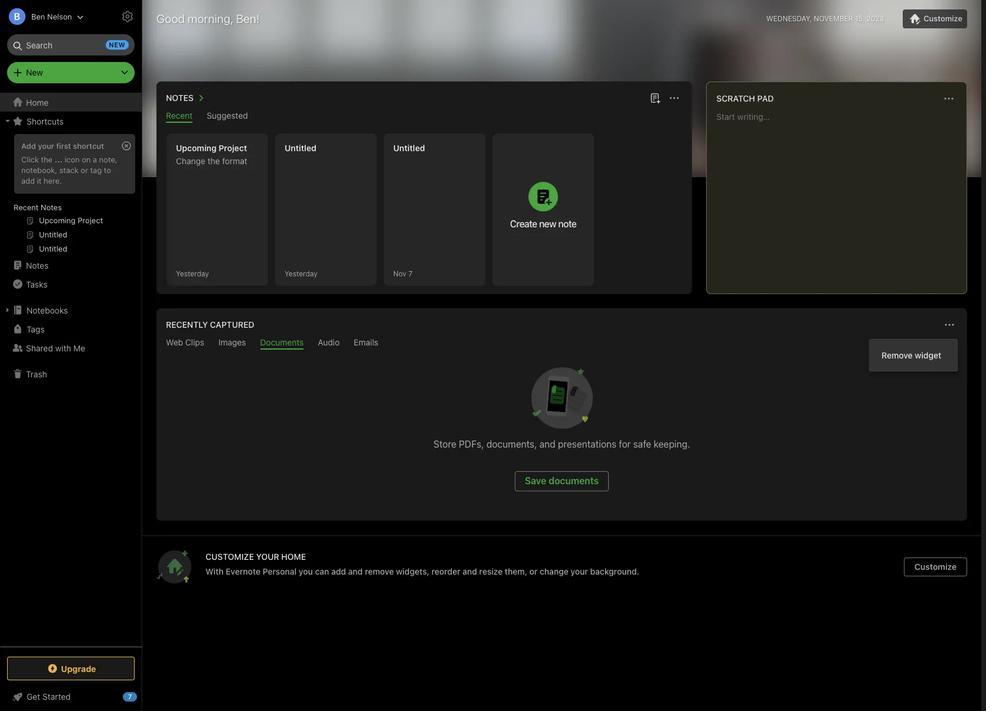 Task type: vqa. For each thing, say whether or not it's contained in the screenshot.
Start writing… text field
yes



Task type: locate. For each thing, give the bounding box(es) containing it.
0 vertical spatial 7
[[409, 269, 413, 278]]

1 horizontal spatial add
[[332, 567, 346, 577]]

remove
[[365, 567, 394, 577]]

the left format
[[208, 156, 220, 166]]

home
[[26, 97, 49, 107]]

new search field
[[15, 34, 129, 56]]

new left "note"
[[540, 219, 557, 229]]

1 vertical spatial or
[[530, 567, 538, 577]]

can
[[315, 567, 329, 577]]

notes up tasks
[[26, 260, 49, 270]]

new down settings icon
[[109, 41, 125, 48]]

images
[[219, 337, 246, 348]]

1 horizontal spatial your
[[571, 567, 589, 577]]

it
[[37, 176, 42, 185]]

untitled for yesterday
[[285, 143, 317, 153]]

started
[[42, 692, 71, 702]]

add left it
[[21, 176, 35, 185]]

documents
[[549, 476, 599, 486]]

0 vertical spatial notes
[[166, 93, 194, 103]]

1 horizontal spatial yesterday
[[285, 269, 318, 278]]

more actions image
[[943, 92, 957, 106]]

resize
[[480, 567, 503, 577]]

notes up recent tab
[[166, 93, 194, 103]]

0 horizontal spatial yesterday
[[176, 269, 209, 278]]

and left the "resize" at the bottom
[[463, 567, 478, 577]]

7 left click to collapse icon
[[128, 693, 132, 701]]

evernote
[[226, 567, 261, 577]]

more actions image
[[668, 91, 682, 105], [943, 318, 957, 332]]

safe
[[634, 439, 652, 450]]

0 horizontal spatial the
[[41, 155, 53, 164]]

and right documents,
[[540, 439, 556, 450]]

1 vertical spatial 7
[[128, 693, 132, 701]]

1 vertical spatial notes
[[41, 203, 62, 212]]

the left '...'
[[41, 155, 53, 164]]

tab list containing web clips
[[159, 337, 966, 350]]

ben
[[31, 12, 45, 21]]

0 vertical spatial tab list
[[159, 111, 690, 123]]

more actions image inside field
[[943, 318, 957, 332]]

1 vertical spatial recent
[[14, 203, 39, 212]]

or down on
[[81, 165, 88, 175]]

tree
[[0, 93, 142, 647]]

emails tab
[[354, 337, 379, 350]]

first
[[56, 141, 71, 151]]

2 yesterday from the left
[[285, 269, 318, 278]]

or inside icon on a note, notebook, stack or tag to add it here.
[[81, 165, 88, 175]]

personal
[[263, 567, 297, 577]]

shared with me link
[[0, 339, 141, 358]]

your right change
[[571, 567, 589, 577]]

with
[[206, 567, 224, 577]]

web
[[166, 337, 183, 348]]

ben!
[[236, 12, 260, 25]]

nov 7
[[394, 269, 413, 278]]

0 vertical spatial add
[[21, 176, 35, 185]]

0 vertical spatial recent
[[166, 111, 193, 121]]

0 horizontal spatial recent
[[14, 203, 39, 212]]

notes inside button
[[166, 93, 194, 103]]

shortcuts button
[[0, 112, 141, 131]]

click the ...
[[21, 155, 63, 164]]

add inside icon on a note, notebook, stack or tag to add it here.
[[21, 176, 35, 185]]

here.
[[44, 176, 62, 185]]

2 tab list from the top
[[159, 337, 966, 350]]

1 vertical spatial your
[[571, 567, 589, 577]]

yesterday
[[176, 269, 209, 278], [285, 269, 318, 278]]

group containing add your first shortcut
[[0, 131, 141, 261]]

1 vertical spatial more actions image
[[943, 318, 957, 332]]

recently
[[166, 320, 208, 330]]

0 vertical spatial or
[[81, 165, 88, 175]]

recent down notes button
[[166, 111, 193, 121]]

0 horizontal spatial or
[[81, 165, 88, 175]]

and
[[540, 439, 556, 450], [348, 567, 363, 577], [463, 567, 478, 577]]

customize your home with evernote personal you can add and remove widgets, reorder and resize them, or change your background.
[[206, 552, 640, 577]]

recent for recent
[[166, 111, 193, 121]]

clips
[[185, 337, 204, 348]]

note,
[[99, 155, 117, 164]]

documents tab panel
[[157, 350, 968, 521]]

recent inside group
[[14, 203, 39, 212]]

1 tab list from the top
[[159, 111, 690, 123]]

format
[[222, 156, 248, 166]]

0 vertical spatial your
[[38, 141, 54, 151]]

1 horizontal spatial 7
[[409, 269, 413, 278]]

wednesday, november 15, 2023
[[767, 14, 885, 23]]

1 untitled from the left
[[285, 143, 317, 153]]

recent down it
[[14, 203, 39, 212]]

notes
[[166, 93, 194, 103], [41, 203, 62, 212], [26, 260, 49, 270]]

1 horizontal spatial more actions image
[[943, 318, 957, 332]]

0 vertical spatial new
[[109, 41, 125, 48]]

untitled
[[285, 143, 317, 153], [394, 143, 425, 153]]

click
[[21, 155, 39, 164]]

recent inside tab list
[[166, 111, 193, 121]]

your
[[38, 141, 54, 151], [571, 567, 589, 577]]

2 horizontal spatial and
[[540, 439, 556, 450]]

customize
[[924, 14, 963, 23], [915, 562, 958, 572]]

remove widget
[[882, 350, 942, 361]]

tab list
[[159, 111, 690, 123], [159, 337, 966, 350]]

7 inside help and learning task checklist field
[[128, 693, 132, 701]]

0 horizontal spatial add
[[21, 176, 35, 185]]

you
[[299, 567, 313, 577]]

1 horizontal spatial untitled
[[394, 143, 425, 153]]

upgrade button
[[7, 657, 135, 681]]

0 horizontal spatial untitled
[[285, 143, 317, 153]]

tasks button
[[0, 275, 141, 294]]

scratch pad
[[717, 93, 775, 103]]

0 horizontal spatial 7
[[128, 693, 132, 701]]

1 horizontal spatial or
[[530, 567, 538, 577]]

good
[[157, 12, 185, 25]]

notes link
[[0, 256, 141, 275]]

1 vertical spatial new
[[540, 219, 557, 229]]

nelson
[[47, 12, 72, 21]]

Start writing… text field
[[717, 112, 967, 284]]

upcoming
[[176, 143, 217, 153]]

scratch pad button
[[715, 92, 775, 106]]

1 vertical spatial add
[[332, 567, 346, 577]]

and left remove
[[348, 567, 363, 577]]

recent
[[166, 111, 193, 121], [14, 203, 39, 212]]

create new note button
[[493, 134, 595, 286]]

group
[[0, 131, 141, 261]]

0 horizontal spatial new
[[109, 41, 125, 48]]

1 horizontal spatial recent
[[166, 111, 193, 121]]

1 horizontal spatial new
[[540, 219, 557, 229]]

add
[[21, 176, 35, 185], [332, 567, 346, 577]]

recent tab
[[166, 111, 193, 123]]

7 right nov
[[409, 269, 413, 278]]

1 vertical spatial customize
[[915, 562, 958, 572]]

your inside customize your home with evernote personal you can add and remove widgets, reorder and resize them, or change your background.
[[571, 567, 589, 577]]

2 untitled from the left
[[394, 143, 425, 153]]

more actions field for recently captured
[[942, 317, 959, 333]]

or
[[81, 165, 88, 175], [530, 567, 538, 577]]

presentations
[[558, 439, 617, 450]]

1 horizontal spatial the
[[208, 156, 220, 166]]

note
[[559, 219, 577, 229]]

7
[[409, 269, 413, 278], [128, 693, 132, 701]]

your up click the ...
[[38, 141, 54, 151]]

add right can
[[332, 567, 346, 577]]

store
[[434, 439, 457, 450]]

recent tab panel
[[157, 123, 693, 294]]

1 vertical spatial tab list
[[159, 337, 966, 350]]

captured
[[210, 320, 255, 330]]

upcoming project change the format
[[176, 143, 248, 166]]

stack
[[59, 165, 79, 175]]

on
[[82, 155, 91, 164]]

settings image
[[121, 9, 135, 24]]

Search text field
[[15, 34, 126, 56]]

tab list containing recent
[[159, 111, 690, 123]]

the inside upcoming project change the format
[[208, 156, 220, 166]]

shortcuts
[[27, 116, 64, 126]]

1 horizontal spatial and
[[463, 567, 478, 577]]

click to collapse image
[[137, 690, 146, 704]]

More actions field
[[667, 90, 683, 106], [941, 90, 958, 107], [942, 317, 959, 333]]

notes down 'here.'
[[41, 203, 62, 212]]

0 horizontal spatial more actions image
[[668, 91, 682, 105]]

home
[[282, 552, 306, 562]]

them,
[[505, 567, 528, 577]]

pad
[[758, 93, 775, 103]]

save
[[525, 476, 547, 486]]

new
[[109, 41, 125, 48], [540, 219, 557, 229]]

trash
[[26, 369, 47, 379]]

or right them,
[[530, 567, 538, 577]]

add your first shortcut
[[21, 141, 104, 151]]

tree containing home
[[0, 93, 142, 647]]



Task type: describe. For each thing, give the bounding box(es) containing it.
widget
[[916, 350, 942, 361]]

0 vertical spatial more actions image
[[668, 91, 682, 105]]

ben nelson
[[31, 12, 72, 21]]

project
[[219, 143, 247, 153]]

tag
[[90, 165, 102, 175]]

to
[[104, 165, 111, 175]]

1 vertical spatial customize button
[[905, 558, 968, 577]]

recently captured
[[166, 320, 255, 330]]

notes button
[[164, 91, 208, 105]]

store pdfs, documents, and presentations for safe keeping.
[[434, 439, 691, 450]]

Account field
[[0, 5, 84, 28]]

background.
[[591, 567, 640, 577]]

a
[[93, 155, 97, 164]]

web clips tab
[[166, 337, 204, 350]]

untitled for nov 7
[[394, 143, 425, 153]]

the inside group
[[41, 155, 53, 164]]

for
[[619, 439, 631, 450]]

icon on a note, notebook, stack or tag to add it here.
[[21, 155, 117, 185]]

new inside search field
[[109, 41, 125, 48]]

0 vertical spatial customize button
[[904, 9, 968, 28]]

more actions field for scratch pad
[[941, 90, 958, 107]]

keeping.
[[654, 439, 691, 450]]

recent notes
[[14, 203, 62, 212]]

documents
[[260, 337, 304, 348]]

new inside button
[[540, 219, 557, 229]]

remove widget link
[[871, 347, 958, 364]]

remove
[[882, 350, 914, 361]]

save documents
[[525, 476, 599, 486]]

notes inside group
[[41, 203, 62, 212]]

web clips
[[166, 337, 204, 348]]

new button
[[7, 62, 135, 83]]

change
[[176, 156, 206, 166]]

with
[[55, 343, 71, 353]]

tasks
[[26, 279, 48, 289]]

icon
[[65, 155, 80, 164]]

good morning, ben!
[[157, 12, 260, 25]]

suggested tab
[[207, 111, 248, 123]]

tab list for recently captured
[[159, 337, 966, 350]]

audio tab
[[318, 337, 340, 350]]

recently captured button
[[164, 318, 255, 332]]

november
[[815, 14, 854, 23]]

recent for recent notes
[[14, 203, 39, 212]]

widgets,
[[396, 567, 430, 577]]

0 vertical spatial customize
[[924, 14, 963, 23]]

tags
[[27, 324, 45, 334]]

...
[[55, 155, 63, 164]]

2023
[[867, 14, 885, 23]]

customize
[[206, 552, 254, 562]]

documents,
[[487, 439, 538, 450]]

tab list for notes
[[159, 111, 690, 123]]

morning,
[[188, 12, 233, 25]]

new
[[26, 67, 43, 77]]

me
[[73, 343, 85, 353]]

Help and Learning task checklist field
[[0, 688, 142, 707]]

group inside tree
[[0, 131, 141, 261]]

add inside customize your home with evernote personal you can add and remove widgets, reorder and resize them, or change your background.
[[332, 567, 346, 577]]

wednesday,
[[767, 14, 813, 23]]

0 horizontal spatial and
[[348, 567, 363, 577]]

save documents button
[[515, 472, 609, 492]]

add
[[21, 141, 36, 151]]

shared with me
[[26, 343, 85, 353]]

2 vertical spatial notes
[[26, 260, 49, 270]]

nov
[[394, 269, 407, 278]]

0 horizontal spatial your
[[38, 141, 54, 151]]

audio
[[318, 337, 340, 348]]

tags button
[[0, 320, 141, 339]]

get
[[27, 692, 40, 702]]

images tab
[[219, 337, 246, 350]]

get started
[[27, 692, 71, 702]]

or inside customize your home with evernote personal you can add and remove widgets, reorder and resize them, or change your background.
[[530, 567, 538, 577]]

shared
[[26, 343, 53, 353]]

emails
[[354, 337, 379, 348]]

change
[[540, 567, 569, 577]]

notebooks link
[[0, 301, 141, 320]]

reorder
[[432, 567, 461, 577]]

expand notebooks image
[[3, 306, 12, 315]]

notebook,
[[21, 165, 57, 175]]

upgrade
[[61, 664, 96, 674]]

trash link
[[0, 365, 141, 384]]

notebooks
[[27, 305, 68, 315]]

7 inside recent tab panel
[[409, 269, 413, 278]]

15,
[[856, 14, 865, 23]]

and inside documents tab panel
[[540, 439, 556, 450]]

documents tab
[[260, 337, 304, 350]]

home link
[[0, 93, 142, 112]]

suggested
[[207, 111, 248, 121]]

scratch
[[717, 93, 756, 103]]

1 yesterday from the left
[[176, 269, 209, 278]]

your
[[256, 552, 279, 562]]

pdfs,
[[459, 439, 484, 450]]

shortcut
[[73, 141, 104, 151]]

create
[[510, 219, 538, 229]]



